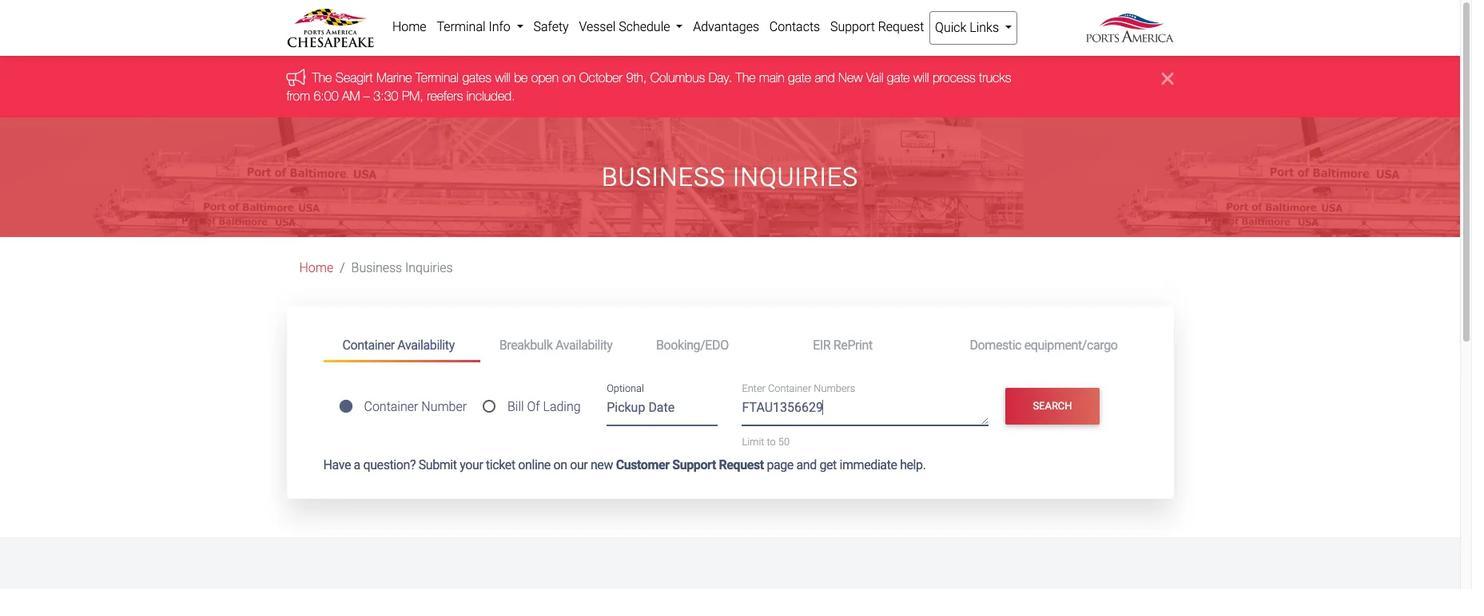 Task type: describe. For each thing, give the bounding box(es) containing it.
booking/edo
[[656, 338, 729, 353]]

search
[[1033, 401, 1072, 413]]

eir reprint
[[813, 338, 873, 353]]

quick
[[935, 20, 967, 35]]

support request link
[[825, 11, 929, 43]]

container number
[[364, 400, 467, 415]]

0 vertical spatial inquiries
[[733, 162, 859, 193]]

9th,
[[626, 71, 647, 85]]

on inside the seagirt marine terminal gates will be open on october 9th, columbus day. the main gate and new vail gate will process trucks from 6:00 am – 3:30 pm, reefers included.
[[562, 71, 576, 85]]

reprint
[[834, 338, 873, 353]]

2 will from the left
[[914, 71, 929, 85]]

6:00
[[314, 89, 339, 103]]

1 vertical spatial home link
[[299, 261, 334, 276]]

advantages link
[[688, 11, 764, 43]]

bullhorn image
[[287, 69, 312, 86]]

get
[[820, 458, 837, 473]]

2 gate from the left
[[887, 71, 910, 85]]

breakbulk availability link
[[480, 331, 637, 360]]

safety
[[534, 19, 569, 34]]

close image
[[1162, 69, 1174, 88]]

submit
[[419, 458, 457, 473]]

quick links
[[935, 20, 1002, 35]]

question?
[[363, 458, 416, 473]]

Optional text field
[[607, 395, 718, 426]]

contacts
[[770, 19, 820, 34]]

limit
[[742, 436, 765, 448]]

domestic
[[970, 338, 1022, 353]]

2 the from the left
[[736, 71, 756, 85]]

eir reprint link
[[794, 331, 951, 360]]

your
[[460, 458, 483, 473]]

0 vertical spatial support
[[830, 19, 875, 34]]

the seagirt marine terminal gates will be open on october 9th, columbus day. the main gate and new vail gate will process trucks from 6:00 am – 3:30 pm, reefers included. link
[[287, 71, 1011, 103]]

new
[[839, 71, 863, 85]]

a
[[354, 458, 360, 473]]

–
[[364, 89, 370, 103]]

contacts link
[[764, 11, 825, 43]]

have a question? submit your ticket online on our new customer support request page and get immediate help.
[[323, 458, 926, 473]]

seagirt
[[336, 71, 373, 85]]

new
[[591, 458, 613, 473]]

info
[[489, 19, 511, 34]]

vessel
[[579, 19, 616, 34]]

trucks
[[979, 71, 1011, 85]]

availability for breakbulk availability
[[556, 338, 613, 353]]

customer
[[616, 458, 670, 473]]

reefers
[[427, 89, 463, 103]]

marine
[[376, 71, 412, 85]]

container availability link
[[323, 331, 480, 363]]

number
[[421, 400, 467, 415]]

container for container number
[[364, 400, 418, 415]]

from
[[287, 89, 310, 103]]

safety link
[[528, 11, 574, 43]]

columbus
[[650, 71, 705, 85]]

home for topmost home link
[[392, 19, 427, 34]]

limit to 50
[[742, 436, 790, 448]]

the seagirt marine terminal gates will be open on october 9th, columbus day. the main gate and new vail gate will process trucks from 6:00 am – 3:30 pm, reefers included.
[[287, 71, 1011, 103]]

eir
[[813, 338, 831, 353]]

vessel schedule
[[579, 19, 673, 34]]

pm,
[[402, 89, 423, 103]]

0 vertical spatial home link
[[387, 11, 432, 43]]

1 vertical spatial inquiries
[[405, 261, 453, 276]]

links
[[970, 20, 999, 35]]

breakbulk
[[499, 338, 553, 353]]



Task type: locate. For each thing, give the bounding box(es) containing it.
home for bottommost home link
[[299, 261, 334, 276]]

0 vertical spatial container
[[343, 338, 395, 353]]

availability right breakbulk
[[556, 338, 613, 353]]

domestic equipment/cargo link
[[951, 331, 1137, 360]]

optional
[[607, 383, 644, 395]]

availability
[[398, 338, 455, 353], [556, 338, 613, 353]]

0 horizontal spatial home
[[299, 261, 334, 276]]

0 horizontal spatial business
[[351, 261, 402, 276]]

1 horizontal spatial home
[[392, 19, 427, 34]]

1 availability from the left
[[398, 338, 455, 353]]

0 horizontal spatial request
[[719, 458, 764, 473]]

domestic equipment/cargo
[[970, 338, 1118, 353]]

container left number
[[364, 400, 418, 415]]

support request
[[830, 19, 924, 34]]

1 horizontal spatial business
[[602, 162, 726, 193]]

advantages
[[693, 19, 759, 34]]

vail
[[866, 71, 884, 85]]

support right customer
[[672, 458, 716, 473]]

availability for container availability
[[398, 338, 455, 353]]

1 vertical spatial container
[[768, 383, 812, 395]]

lading
[[543, 400, 581, 415]]

customer support request link
[[616, 458, 764, 473]]

gate
[[788, 71, 811, 85], [887, 71, 910, 85]]

1 horizontal spatial gate
[[887, 71, 910, 85]]

page
[[767, 458, 794, 473]]

0 horizontal spatial home link
[[299, 261, 334, 276]]

enter
[[742, 383, 766, 395]]

0 horizontal spatial inquiries
[[405, 261, 453, 276]]

1 horizontal spatial availability
[[556, 338, 613, 353]]

2 vertical spatial container
[[364, 400, 418, 415]]

container
[[343, 338, 395, 353], [768, 383, 812, 395], [364, 400, 418, 415]]

1 vertical spatial request
[[719, 458, 764, 473]]

and
[[815, 71, 835, 85], [797, 458, 817, 473]]

1 will from the left
[[495, 71, 511, 85]]

business inquiries
[[602, 162, 859, 193], [351, 261, 453, 276]]

process
[[933, 71, 976, 85]]

1 horizontal spatial the
[[736, 71, 756, 85]]

gate right main
[[788, 71, 811, 85]]

0 vertical spatial and
[[815, 71, 835, 85]]

0 horizontal spatial the
[[312, 71, 332, 85]]

1 the from the left
[[312, 71, 332, 85]]

support
[[830, 19, 875, 34], [672, 458, 716, 473]]

inquiries
[[733, 162, 859, 193], [405, 261, 453, 276]]

1 vertical spatial business inquiries
[[351, 261, 453, 276]]

1 horizontal spatial home link
[[387, 11, 432, 43]]

online
[[518, 458, 551, 473]]

will left be
[[495, 71, 511, 85]]

0 vertical spatial business
[[602, 162, 726, 193]]

support up new on the top right of page
[[830, 19, 875, 34]]

schedule
[[619, 19, 670, 34]]

50
[[778, 436, 790, 448]]

to
[[767, 436, 776, 448]]

breakbulk availability
[[499, 338, 613, 353]]

1 vertical spatial support
[[672, 458, 716, 473]]

home inside home link
[[392, 19, 427, 34]]

terminal info
[[437, 19, 514, 34]]

0 vertical spatial business inquiries
[[602, 162, 859, 193]]

on right open
[[562, 71, 576, 85]]

0 vertical spatial request
[[878, 19, 924, 34]]

the
[[312, 71, 332, 85], [736, 71, 756, 85]]

day.
[[709, 71, 732, 85]]

1 vertical spatial on
[[554, 458, 567, 473]]

and left new on the top right of page
[[815, 71, 835, 85]]

request left quick
[[878, 19, 924, 34]]

1 vertical spatial terminal
[[416, 71, 459, 85]]

be
[[514, 71, 528, 85]]

equipment/cargo
[[1024, 338, 1118, 353]]

0 horizontal spatial business inquiries
[[351, 261, 453, 276]]

availability up container number on the left of the page
[[398, 338, 455, 353]]

terminal inside terminal info "link"
[[437, 19, 486, 34]]

october
[[579, 71, 623, 85]]

0 horizontal spatial gate
[[788, 71, 811, 85]]

0 vertical spatial terminal
[[437, 19, 486, 34]]

1 vertical spatial business
[[351, 261, 402, 276]]

open
[[531, 71, 559, 85]]

1 vertical spatial and
[[797, 458, 817, 473]]

terminal info link
[[432, 11, 528, 43]]

the up 6:00 at left
[[312, 71, 332, 85]]

gates
[[462, 71, 492, 85]]

1 horizontal spatial support
[[830, 19, 875, 34]]

request down limit
[[719, 458, 764, 473]]

1 horizontal spatial request
[[878, 19, 924, 34]]

request
[[878, 19, 924, 34], [719, 458, 764, 473]]

gate right vail
[[887, 71, 910, 85]]

3:30
[[374, 89, 398, 103]]

booking/edo link
[[637, 331, 794, 360]]

0 horizontal spatial will
[[495, 71, 511, 85]]

container for container availability
[[343, 338, 395, 353]]

container inside container availability link
[[343, 338, 395, 353]]

terminal inside the seagirt marine terminal gates will be open on october 9th, columbus day. the main gate and new vail gate will process trucks from 6:00 am – 3:30 pm, reefers included.
[[416, 71, 459, 85]]

help.
[[900, 458, 926, 473]]

have
[[323, 458, 351, 473]]

enter container numbers
[[742, 383, 856, 395]]

on left our
[[554, 458, 567, 473]]

included.
[[467, 89, 515, 103]]

0 vertical spatial on
[[562, 71, 576, 85]]

bill of lading
[[508, 400, 581, 415]]

bill
[[508, 400, 524, 415]]

and inside the seagirt marine terminal gates will be open on october 9th, columbus day. the main gate and new vail gate will process trucks from 6:00 am – 3:30 pm, reefers included.
[[815, 71, 835, 85]]

terminal
[[437, 19, 486, 34], [416, 71, 459, 85]]

the right day.
[[736, 71, 756, 85]]

container up container number on the left of the page
[[343, 338, 395, 353]]

ticket
[[486, 458, 515, 473]]

container availability
[[343, 338, 455, 353]]

main
[[759, 71, 785, 85]]

terminal up reefers
[[416, 71, 459, 85]]

1 horizontal spatial business inquiries
[[602, 162, 859, 193]]

Enter Container Numbers text field
[[742, 399, 989, 426]]

1 gate from the left
[[788, 71, 811, 85]]

2 availability from the left
[[556, 338, 613, 353]]

our
[[570, 458, 588, 473]]

home link
[[387, 11, 432, 43], [299, 261, 334, 276]]

of
[[527, 400, 540, 415]]

1 horizontal spatial inquiries
[[733, 162, 859, 193]]

and left 'get'
[[797, 458, 817, 473]]

on
[[562, 71, 576, 85], [554, 458, 567, 473]]

search button
[[1006, 388, 1100, 425]]

1 vertical spatial home
[[299, 261, 334, 276]]

0 vertical spatial home
[[392, 19, 427, 34]]

quick links link
[[929, 11, 1018, 45]]

1 horizontal spatial will
[[914, 71, 929, 85]]

business
[[602, 162, 726, 193], [351, 261, 402, 276]]

numbers
[[814, 383, 856, 395]]

container right enter
[[768, 383, 812, 395]]

will left 'process'
[[914, 71, 929, 85]]

will
[[495, 71, 511, 85], [914, 71, 929, 85]]

vessel schedule link
[[574, 11, 688, 43]]

the seagirt marine terminal gates will be open on october 9th, columbus day. the main gate and new vail gate will process trucks from 6:00 am – 3:30 pm, reefers included. alert
[[0, 56, 1460, 118]]

terminal left info
[[437, 19, 486, 34]]

0 horizontal spatial availability
[[398, 338, 455, 353]]

0 horizontal spatial support
[[672, 458, 716, 473]]

am
[[342, 89, 360, 103]]

immediate
[[840, 458, 897, 473]]



Task type: vqa. For each thing, say whether or not it's contained in the screenshot.
the GCXU5347485 "text field"
yes



